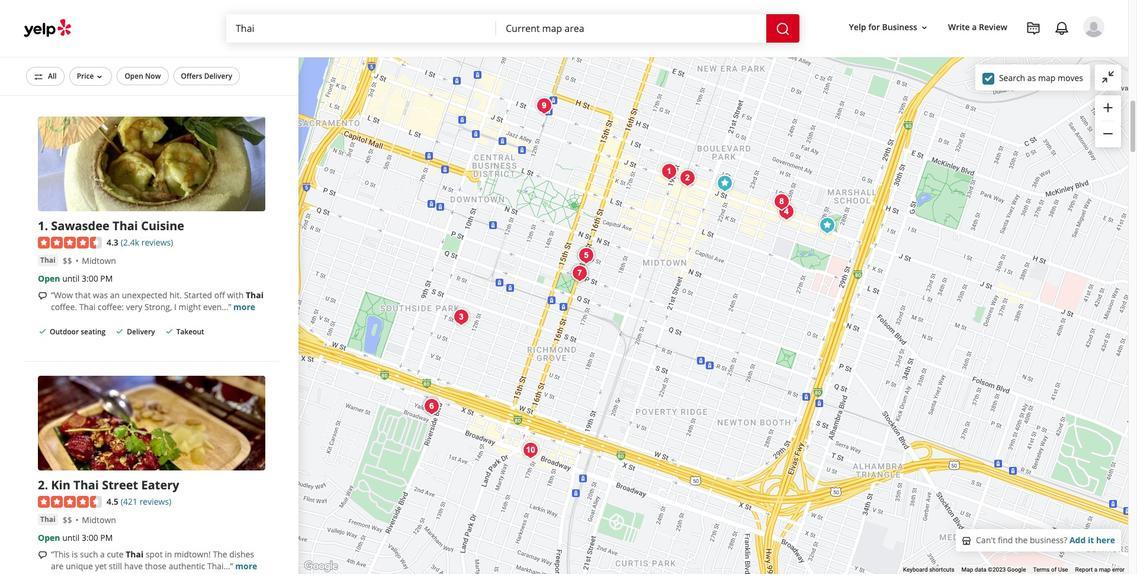 Task type: describe. For each thing, give the bounding box(es) containing it.
with
[[227, 290, 244, 301]]

4.5 link
[[107, 495, 118, 508]]

16 filter v2 image
[[34, 72, 43, 81]]

(421 reviews)
[[121, 496, 171, 508]]

keyboard shortcuts
[[904, 567, 955, 574]]

thai button for kin thai street eatery
[[38, 515, 58, 526]]

none field find
[[236, 22, 487, 35]]

price button
[[69, 67, 112, 86]]

started
[[184, 290, 212, 301]]

spot
[[146, 550, 163, 561]]

(421
[[121, 496, 138, 508]]

very
[[126, 302, 142, 313]]

outdoor for 16 checkmark v2 image
[[50, 13, 79, 23]]

search as map moves
[[1000, 72, 1084, 83]]

all button
[[26, 67, 64, 86]]

zoom out image
[[1102, 127, 1116, 141]]

open now
[[125, 71, 161, 81]]

search
[[1000, 72, 1026, 83]]

google
[[1008, 567, 1027, 574]]

here
[[1097, 535, 1116, 546]]

offers delivery
[[181, 71, 232, 81]]

i
[[174, 302, 177, 313]]

the
[[1016, 535, 1029, 546]]

add
[[1070, 535, 1087, 546]]

yelp
[[850, 22, 867, 33]]

(2.4k reviews)
[[121, 237, 173, 248]]

in
[[165, 550, 172, 561]]

"this
[[51, 550, 70, 561]]

the coconut on t image
[[450, 306, 473, 329]]

such
[[80, 550, 98, 561]]

3:00 for kin
[[82, 533, 98, 544]]

are
[[51, 561, 64, 573]]

all for all
[[48, 71, 57, 81]]

keyboard shortcuts button
[[904, 567, 955, 575]]

kin
[[51, 477, 70, 493]]

takeout
[[176, 327, 204, 337]]

16 speech v2 image for 1
[[38, 292, 47, 301]]

pm for cuisine
[[100, 273, 113, 285]]

none field near
[[506, 22, 757, 35]]

(421 reviews) link
[[121, 495, 171, 508]]

open until 3:00 pm for kin
[[38, 533, 113, 544]]

street
[[102, 477, 138, 493]]

map data ©2023 google
[[962, 567, 1027, 574]]

hit.
[[170, 290, 182, 301]]

still
[[109, 561, 122, 573]]

sawasdee thai cuisine image
[[658, 160, 681, 183]]

find
[[999, 535, 1014, 546]]

report
[[1076, 567, 1094, 574]]

even..."
[[203, 302, 231, 313]]

4.5
[[107, 496, 118, 508]]

3:00 for sawasdee
[[82, 273, 98, 285]]

bangkok @12 thai restaurant image
[[533, 94, 556, 118]]

thai..."
[[207, 561, 233, 573]]

"wow
[[51, 290, 73, 301]]

as
[[1028, 72, 1037, 83]]

4.3
[[107, 237, 118, 248]]

open for kin
[[38, 533, 60, 544]]

16 chevron down v2 image for yelp for business
[[920, 23, 930, 32]]

google image
[[302, 559, 341, 575]]

©2023
[[989, 567, 1007, 574]]

data
[[975, 567, 987, 574]]

unexpected
[[122, 290, 167, 301]]

midtown for sawasdee
[[82, 256, 116, 267]]

price
[[77, 71, 94, 81]]

o-toro midtown image
[[713, 172, 737, 195]]

filters group
[[24, 67, 242, 86]]

4.3 link
[[107, 236, 118, 249]]

cute
[[107, 550, 124, 561]]

for
[[869, 22, 881, 33]]

collapse map image
[[1102, 70, 1116, 84]]

thai basil restaurant image
[[770, 190, 794, 214]]

projects image
[[1027, 21, 1041, 36]]

until for sawasdee
[[62, 273, 80, 285]]

16 chevron down v2 image for price
[[95, 72, 105, 81]]

notifications image
[[1056, 21, 1070, 36]]

eatery
[[141, 477, 179, 493]]

dishes
[[229, 550, 254, 561]]

report a map error
[[1076, 567, 1126, 574]]

thai down 4.5 star rating "image"
[[40, 515, 56, 525]]

search image
[[776, 22, 791, 36]]

reviews) for street
[[140, 496, 171, 508]]

midtown for kin
[[82, 515, 116, 526]]

(2.4k
[[121, 237, 139, 248]]

a for write
[[973, 22, 978, 33]]

terms
[[1034, 567, 1051, 574]]

thai button for sawasdee thai cuisine
[[38, 255, 58, 267]]



Task type: locate. For each thing, give the bounding box(es) containing it.
open left now
[[125, 71, 143, 81]]

. up 4.3 star rating image
[[45, 218, 48, 234]]

1 vertical spatial 3:00
[[82, 533, 98, 544]]

thai farm house bbq and bistro image
[[420, 395, 444, 419], [420, 395, 444, 419]]

write
[[949, 22, 971, 33]]

3:00 up such
[[82, 533, 98, 544]]

0 vertical spatial $$
[[63, 256, 72, 267]]

16 checkmark v2 image for takeout
[[165, 327, 174, 337]]

map for moves
[[1039, 72, 1056, 83]]

strong,
[[145, 302, 172, 313]]

those
[[145, 561, 167, 573]]

2 16 checkmark v2 image from the left
[[115, 327, 125, 337]]

map right as
[[1039, 72, 1056, 83]]

$$ for sawasdee
[[63, 256, 72, 267]]

group
[[1096, 95, 1122, 148]]

outdoor for 16 checkmark v2 icon associated with outdoor seating
[[50, 327, 79, 337]]

more link down dishes
[[235, 561, 257, 573]]

outdoor seating down coffee. on the left bottom of the page
[[50, 327, 106, 337]]

0 vertical spatial until
[[62, 273, 80, 285]]

thai link for kin
[[38, 515, 58, 526]]

16 checkmark v2 image
[[38, 327, 47, 337], [115, 327, 125, 337], [165, 327, 174, 337]]

2 midtown from the top
[[82, 515, 116, 526]]

thai button down 4.3 star rating image
[[38, 255, 58, 267]]

$$ for kin
[[63, 515, 72, 526]]

more
[[234, 302, 256, 313], [235, 561, 257, 573]]

0 vertical spatial seating
[[81, 13, 106, 23]]

the lock & key tapas + bar image
[[816, 214, 840, 237]]

None field
[[236, 22, 487, 35], [506, 22, 757, 35]]

more link down with
[[234, 302, 256, 313]]

"this is such a cute thai
[[51, 550, 144, 561]]

0 vertical spatial open until 3:00 pm
[[38, 273, 113, 285]]

1 vertical spatial midtown
[[82, 515, 116, 526]]

0 vertical spatial reviews)
[[141, 237, 173, 248]]

outdoor seating for 16 checkmark v2 icon associated with outdoor seating
[[50, 327, 106, 337]]

1 horizontal spatial 16 chevron down v2 image
[[920, 23, 930, 32]]

open up the "this
[[38, 533, 60, 544]]

now
[[145, 71, 161, 81]]

moves
[[1058, 72, 1084, 83]]

1 thai link from the top
[[38, 255, 58, 267]]

open up the ""wow"
[[38, 273, 60, 285]]

can't find the business? add it here
[[977, 535, 1116, 546]]

1 vertical spatial outdoor seating
[[50, 327, 106, 337]]

0 horizontal spatial delivery
[[127, 327, 155, 337]]

open until 3:00 pm for sawasdee
[[38, 273, 113, 285]]

1 horizontal spatial a
[[973, 22, 978, 33]]

midtown down 4.3
[[82, 256, 116, 267]]

thai link
[[38, 255, 58, 267], [38, 515, 58, 526]]

16 checkmark v2 image for outdoor seating
[[38, 327, 47, 337]]

1 until from the top
[[62, 273, 80, 285]]

user actions element
[[840, 15, 1122, 88]]

reviews) down "cuisine"
[[141, 237, 173, 248]]

2 until from the top
[[62, 533, 80, 544]]

open now button
[[117, 67, 169, 85]]

2 . from the top
[[45, 477, 48, 493]]

16 chevron down v2 image inside yelp for business button
[[920, 23, 930, 32]]

map for error
[[1100, 567, 1112, 574]]

a right report
[[1095, 567, 1098, 574]]

terms of use link
[[1034, 567, 1069, 574]]

1 vertical spatial pm
[[100, 533, 113, 544]]

midtown down 4.5 at the bottom left of page
[[82, 515, 116, 526]]

thai right with
[[246, 290, 264, 301]]

a right write
[[973, 22, 978, 33]]

thai down 4.3 star rating image
[[40, 256, 56, 266]]

1 vertical spatial delivery
[[127, 327, 155, 337]]

an
[[110, 290, 120, 301]]

open inside button
[[125, 71, 143, 81]]

0 vertical spatial more
[[234, 302, 256, 313]]

. for 2
[[45, 477, 48, 493]]

thai up have
[[126, 550, 144, 561]]

2 horizontal spatial 16 checkmark v2 image
[[165, 327, 174, 337]]

thai
[[113, 218, 138, 234], [40, 256, 56, 266], [246, 290, 264, 301], [79, 302, 96, 313], [74, 477, 99, 493], [40, 515, 56, 525], [126, 550, 144, 561]]

"wow that was an unexpected hit. started off with thai coffee. thai coffee: very strong, i might even..." more
[[51, 290, 264, 313]]

16 speech v2 image left the ""wow"
[[38, 292, 47, 301]]

0 vertical spatial .
[[45, 218, 48, 234]]

0 horizontal spatial 16 checkmark v2 image
[[38, 327, 47, 337]]

pm up cute
[[100, 533, 113, 544]]

Near text field
[[506, 22, 757, 35]]

0 vertical spatial outdoor
[[50, 13, 79, 23]]

it
[[1089, 535, 1095, 546]]

thai down that
[[79, 302, 96, 313]]

2
[[38, 477, 45, 493]]

2 seating from the top
[[81, 327, 106, 337]]

0 vertical spatial 16 chevron down v2 image
[[920, 23, 930, 32]]

thai link for sawasdee
[[38, 255, 58, 267]]

1 thai button from the top
[[38, 255, 58, 267]]

reviews) for cuisine
[[141, 237, 173, 248]]

until up the ""wow"
[[62, 273, 80, 285]]

delivery right the offers
[[204, 71, 232, 81]]

open for sawasdee
[[38, 273, 60, 285]]

offers delivery button
[[173, 67, 240, 85]]

0 vertical spatial open
[[125, 71, 143, 81]]

16 checkmark v2 image
[[38, 13, 47, 22]]

coffee:
[[98, 302, 124, 313]]

thai button
[[38, 255, 58, 267], [38, 515, 58, 526]]

0 vertical spatial thai link
[[38, 255, 58, 267]]

orchid thai restaurant & bar image
[[568, 262, 592, 285], [568, 262, 592, 285]]

0 vertical spatial more link
[[234, 302, 256, 313]]

write a review
[[949, 22, 1008, 33]]

1 horizontal spatial delivery
[[204, 71, 232, 81]]

map region
[[292, 0, 1138, 575]]

2 pm from the top
[[100, 533, 113, 544]]

1 outdoor seating from the top
[[50, 13, 106, 23]]

0 horizontal spatial 16 chevron down v2 image
[[95, 72, 105, 81]]

more link for sawasdee thai cuisine
[[234, 302, 256, 313]]

2 thai button from the top
[[38, 515, 58, 526]]

2 open until 3:00 pm from the top
[[38, 533, 113, 544]]

0 horizontal spatial none field
[[236, 22, 487, 35]]

2 3:00 from the top
[[82, 533, 98, 544]]

yelp for business
[[850, 22, 918, 33]]

(2.4k reviews) link
[[121, 236, 173, 249]]

terms of use
[[1034, 567, 1069, 574]]

thai link down 4.5 star rating "image"
[[38, 515, 58, 526]]

have
[[124, 561, 143, 573]]

thai canteen image
[[575, 244, 598, 268], [575, 244, 598, 268]]

1 vertical spatial outdoor
[[50, 327, 79, 337]]

1 vertical spatial thai link
[[38, 515, 58, 526]]

coffee.
[[51, 302, 77, 313]]

sawasdee
[[51, 218, 110, 234]]

kin thai street eatery link
[[51, 477, 179, 493]]

off
[[214, 290, 225, 301]]

1 midtown from the top
[[82, 256, 116, 267]]

kin thai street eatery image
[[676, 166, 700, 190]]

1 vertical spatial 16 chevron down v2 image
[[95, 72, 105, 81]]

outdoor down coffee. on the left bottom of the page
[[50, 327, 79, 337]]

outdoor seating
[[50, 13, 106, 23], [50, 327, 106, 337]]

map
[[1039, 72, 1056, 83], [1100, 567, 1112, 574]]

1 $$ from the top
[[63, 256, 72, 267]]

16 speech v2 image
[[38, 292, 47, 301], [38, 551, 47, 561]]

1 horizontal spatial all
[[48, 71, 57, 81]]

2 thai link from the top
[[38, 515, 58, 526]]

review
[[980, 22, 1008, 33]]

0 vertical spatial 3:00
[[82, 273, 98, 285]]

map left error
[[1100, 567, 1112, 574]]

all right 16 filter v2 icon
[[48, 71, 57, 81]]

0 horizontal spatial all
[[24, 83, 36, 97]]

1 open until 3:00 pm from the top
[[38, 273, 113, 285]]

spot in midtown! the dishes are unique yet still have those authentic thai..."
[[51, 550, 254, 573]]

pm
[[100, 273, 113, 285], [100, 533, 113, 544]]

2 . kin thai street eatery
[[38, 477, 179, 493]]

all down 16 filter v2 icon
[[24, 83, 36, 97]]

1 vertical spatial a
[[100, 550, 105, 561]]

None search field
[[226, 14, 802, 43]]

0 horizontal spatial map
[[1039, 72, 1056, 83]]

. for 1
[[45, 218, 48, 234]]

1 vertical spatial thai button
[[38, 515, 58, 526]]

offers
[[181, 71, 202, 81]]

.
[[45, 218, 48, 234], [45, 477, 48, 493]]

outdoor seating right 16 checkmark v2 image
[[50, 13, 106, 23]]

a up yet
[[100, 550, 105, 561]]

until up is
[[62, 533, 80, 544]]

authentic
[[169, 561, 205, 573]]

1 outdoor from the top
[[50, 13, 79, 23]]

1 . from the top
[[45, 218, 48, 234]]

more inside "wow that was an unexpected hit. started off with thai coffee. thai coffee: very strong, i might even..." more
[[234, 302, 256, 313]]

0 vertical spatial pm
[[100, 273, 113, 285]]

outdoor right 16 checkmark v2 image
[[50, 13, 79, 23]]

1 vertical spatial reviews)
[[140, 496, 171, 508]]

3 16 checkmark v2 image from the left
[[165, 327, 174, 337]]

$$ down 4.5 star rating "image"
[[63, 515, 72, 526]]

1 vertical spatial until
[[62, 533, 80, 544]]

thai up 4.5 star rating "image"
[[74, 477, 99, 493]]

2 vertical spatial open
[[38, 533, 60, 544]]

open
[[125, 71, 143, 81], [38, 273, 60, 285], [38, 533, 60, 544]]

report a map error link
[[1076, 567, 1126, 574]]

reviews) down eatery
[[140, 496, 171, 508]]

0 vertical spatial delivery
[[204, 71, 232, 81]]

thai link down 4.3 star rating image
[[38, 255, 58, 267]]

1 vertical spatial .
[[45, 477, 48, 493]]

chada thai cuisine image
[[519, 439, 543, 463]]

drunken noodle - midtown image
[[775, 200, 799, 224]]

seating right 16 checkmark v2 image
[[81, 13, 106, 23]]

16 speech v2 image for 2
[[38, 551, 47, 561]]

1 . sawasdee thai cuisine
[[38, 218, 184, 234]]

of
[[1052, 567, 1057, 574]]

3:00
[[82, 273, 98, 285], [82, 533, 98, 544]]

0 vertical spatial map
[[1039, 72, 1056, 83]]

16 chevron down v2 image right the business
[[920, 23, 930, 32]]

1
[[38, 218, 45, 234]]

Find text field
[[236, 22, 487, 35]]

. left the kin
[[45, 477, 48, 493]]

all results
[[24, 83, 73, 97]]

pm up was
[[100, 273, 113, 285]]

more down with
[[234, 302, 256, 313]]

map
[[962, 567, 974, 574]]

16 bizhouse v2 image
[[963, 537, 972, 546]]

1 seating from the top
[[81, 13, 106, 23]]

use
[[1059, 567, 1069, 574]]

keyboard
[[904, 567, 929, 574]]

1 horizontal spatial map
[[1100, 567, 1112, 574]]

reviews)
[[141, 237, 173, 248], [140, 496, 171, 508]]

1 16 checkmark v2 image from the left
[[38, 327, 47, 337]]

more link
[[234, 302, 256, 313], [235, 561, 257, 573]]

$$ down 4.3 star rating image
[[63, 256, 72, 267]]

error
[[1113, 567, 1126, 574]]

a
[[973, 22, 978, 33], [100, 550, 105, 561], [1095, 567, 1098, 574]]

0 vertical spatial thai button
[[38, 255, 58, 267]]

jeremy m. image
[[1084, 16, 1105, 37]]

add it here button
[[1070, 535, 1116, 546]]

thai button down 4.5 star rating "image"
[[38, 515, 58, 526]]

seating down coffee:
[[81, 327, 106, 337]]

16 chevron down v2 image inside price popup button
[[95, 72, 105, 81]]

seating
[[81, 13, 106, 23], [81, 327, 106, 337]]

1 vertical spatial $$
[[63, 515, 72, 526]]

1 vertical spatial 16 speech v2 image
[[38, 551, 47, 561]]

zoom in image
[[1102, 101, 1116, 115]]

0 vertical spatial 16 speech v2 image
[[38, 292, 47, 301]]

2 $$ from the top
[[63, 515, 72, 526]]

2 outdoor seating from the top
[[50, 327, 106, 337]]

is
[[72, 550, 78, 561]]

2 horizontal spatial a
[[1095, 567, 1098, 574]]

yelp for business button
[[845, 17, 935, 38]]

outdoor seating for 16 checkmark v2 image
[[50, 13, 106, 23]]

1 3:00 from the top
[[82, 273, 98, 285]]

open until 3:00 pm up is
[[38, 533, 113, 544]]

0 vertical spatial a
[[973, 22, 978, 33]]

pm for street
[[100, 533, 113, 544]]

4.3 star rating image
[[38, 237, 102, 249]]

shortcuts
[[930, 567, 955, 574]]

16 chevron down v2 image
[[920, 23, 930, 32], [95, 72, 105, 81]]

can't
[[977, 535, 996, 546]]

outdoor
[[50, 13, 79, 23], [50, 327, 79, 337]]

that
[[75, 290, 91, 301]]

2 vertical spatial a
[[1095, 567, 1098, 574]]

the
[[213, 550, 227, 561]]

1 vertical spatial seating
[[81, 327, 106, 337]]

2 none field from the left
[[506, 22, 757, 35]]

1 vertical spatial map
[[1100, 567, 1112, 574]]

all for all results
[[24, 83, 36, 97]]

16 chevron down v2 image right price
[[95, 72, 105, 81]]

0 horizontal spatial a
[[100, 550, 105, 561]]

0 vertical spatial outdoor seating
[[50, 13, 106, 23]]

unique
[[66, 561, 93, 573]]

yet
[[95, 561, 107, 573]]

more link for kin thai street eatery
[[235, 561, 257, 573]]

2 outdoor from the top
[[50, 327, 79, 337]]

write a review link
[[944, 17, 1013, 38]]

might
[[179, 302, 201, 313]]

thai up (2.4k
[[113, 218, 138, 234]]

until for kin
[[62, 533, 80, 544]]

$$
[[63, 256, 72, 267], [63, 515, 72, 526]]

16 speech v2 image left the "this
[[38, 551, 47, 561]]

more down dishes
[[235, 561, 257, 573]]

delivery inside button
[[204, 71, 232, 81]]

1 16 speech v2 image from the top
[[38, 292, 47, 301]]

3:00 up that
[[82, 273, 98, 285]]

results
[[38, 83, 73, 97]]

1 pm from the top
[[100, 273, 113, 285]]

1 vertical spatial all
[[24, 83, 36, 97]]

2 16 speech v2 image from the top
[[38, 551, 47, 561]]

open until 3:00 pm up that
[[38, 273, 113, 285]]

until
[[62, 273, 80, 285], [62, 533, 80, 544]]

1 none field from the left
[[236, 22, 487, 35]]

1 vertical spatial open
[[38, 273, 60, 285]]

cuisine
[[141, 218, 184, 234]]

4.5 star rating image
[[38, 497, 102, 509]]

16 checkmark v2 image for delivery
[[115, 327, 125, 337]]

1 horizontal spatial 16 checkmark v2 image
[[115, 327, 125, 337]]

business?
[[1031, 535, 1068, 546]]

all inside button
[[48, 71, 57, 81]]

1 vertical spatial more link
[[235, 561, 257, 573]]

0 vertical spatial midtown
[[82, 256, 116, 267]]

a for report
[[1095, 567, 1098, 574]]

1 vertical spatial more
[[235, 561, 257, 573]]

1 vertical spatial open until 3:00 pm
[[38, 533, 113, 544]]

delivery down very
[[127, 327, 155, 337]]

business
[[883, 22, 918, 33]]

1 horizontal spatial none field
[[506, 22, 757, 35]]

0 vertical spatial all
[[48, 71, 57, 81]]



Task type: vqa. For each thing, say whether or not it's contained in the screenshot.
'AUTHENTIC'
yes



